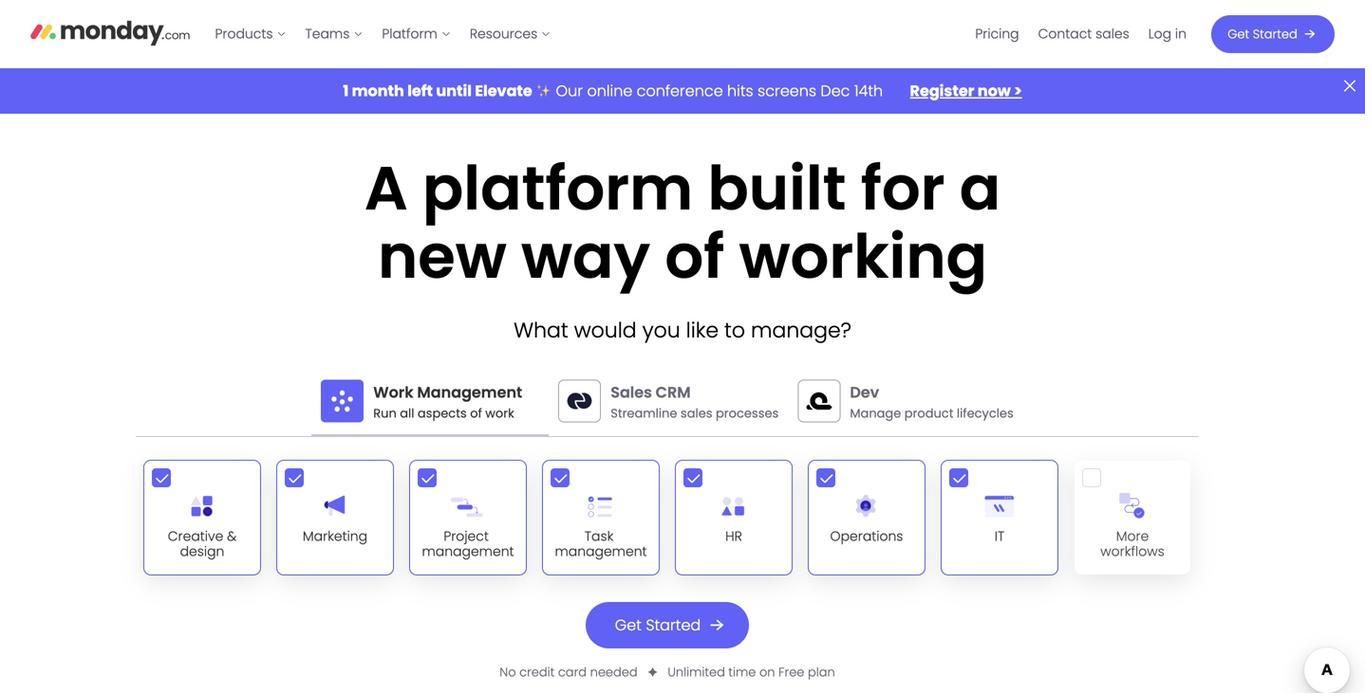 Task type: describe. For each thing, give the bounding box(es) containing it.
get for get started button in the main element
[[1228, 26, 1249, 43]]

management for task
[[555, 543, 647, 561]]

now
[[978, 80, 1011, 102]]

main element
[[206, 0, 1335, 68]]

dec
[[821, 80, 850, 102]]

built
[[708, 146, 846, 231]]

no
[[500, 664, 516, 682]]

workflows
[[1100, 543, 1164, 561]]

>
[[1014, 80, 1022, 102]]

more workflows
[[1100, 528, 1164, 561]]

Creative & design checkbox
[[143, 460, 261, 576]]

work
[[485, 405, 514, 422]]

0 horizontal spatial get started
[[615, 615, 701, 636]]

teams
[[305, 25, 350, 43]]

Task management checkbox
[[542, 460, 660, 576]]

contact
[[1038, 25, 1092, 43]]

a
[[959, 146, 1001, 231]]

task
[[585, 528, 614, 546]]

what would you like to manage?
[[514, 316, 851, 345]]

wm color image
[[321, 380, 364, 423]]

working
[[739, 215, 987, 300]]

dev color image
[[798, 380, 840, 423]]

hits
[[727, 80, 753, 102]]

you
[[642, 316, 680, 345]]

started for get started button in the main element
[[1253, 26, 1297, 43]]

time
[[728, 664, 756, 682]]

started for bottom get started button
[[646, 615, 701, 636]]

creative
[[168, 528, 223, 546]]

to
[[724, 316, 745, 345]]

log in
[[1148, 25, 1187, 43]]

ops image
[[847, 488, 886, 526]]

14th
[[854, 80, 883, 102]]

register now >
[[910, 80, 1022, 102]]

it image
[[980, 488, 1019, 526]]

group containing creative & design
[[136, 453, 1199, 584]]

task image
[[582, 488, 620, 526]]

crm color image
[[558, 380, 601, 423]]

contact sales
[[1038, 25, 1129, 43]]

contact sales button
[[1029, 19, 1139, 49]]

product
[[904, 405, 953, 422]]

manage?
[[751, 316, 851, 345]]

list containing pricing
[[966, 0, 1196, 68]]

in
[[1175, 25, 1187, 43]]

management
[[417, 382, 522, 403]]

products
[[215, 25, 273, 43]]

sales
[[611, 382, 652, 403]]

needed
[[590, 664, 638, 682]]

crm dark image
[[558, 380, 601, 423]]

more image
[[1113, 488, 1152, 526]]

get started button inside the main element
[[1211, 15, 1335, 53]]

Operations checkbox
[[808, 460, 926, 576]]

More workflows checkbox
[[1074, 460, 1191, 576]]

Project management checkbox
[[409, 460, 527, 576]]

✨
[[536, 80, 552, 102]]

plan
[[808, 664, 835, 682]]

elevate
[[475, 80, 532, 102]]

card
[[558, 664, 587, 682]]

1 horizontal spatial of
[[665, 215, 725, 300]]

crm
[[656, 382, 691, 403]]

dev
[[850, 382, 879, 403]]

1 month left until elevate ✨ our online conference hits screens dec 14th
[[343, 80, 887, 102]]

sales crm streamline sales processes
[[611, 382, 779, 422]]

marketing
[[303, 528, 367, 546]]

run
[[373, 405, 397, 422]]

free
[[778, 664, 804, 682]]

sales inside "sales crm streamline sales processes"
[[681, 405, 712, 422]]

task management
[[555, 528, 647, 561]]

project management
[[422, 528, 514, 561]]

design
[[180, 543, 224, 561]]

project
[[444, 528, 489, 546]]

it
[[995, 528, 1005, 546]]

new way of working
[[378, 215, 987, 300]]

manage
[[850, 405, 901, 422]]



Task type: vqa. For each thing, say whether or not it's contained in the screenshot.
ambitious
no



Task type: locate. For each thing, give the bounding box(es) containing it.
aspects
[[418, 405, 467, 422]]

management
[[422, 543, 514, 561], [555, 543, 647, 561]]

2 list from the left
[[966, 0, 1196, 68]]

1 vertical spatial get started button
[[585, 603, 749, 649]]

get started inside the main element
[[1228, 26, 1297, 43]]

0 vertical spatial get
[[1228, 26, 1249, 43]]

0 vertical spatial get started
[[1228, 26, 1297, 43]]

new
[[378, 215, 507, 300]]

creative design image
[[183, 488, 221, 526]]

management inside checkbox
[[555, 543, 647, 561]]

lifecycles
[[957, 405, 1014, 422]]

1 vertical spatial sales
[[681, 405, 712, 422]]

marketing image
[[316, 488, 354, 526]]

of up like
[[665, 215, 725, 300]]

online
[[587, 80, 632, 102]]

on
[[759, 664, 775, 682]]

get started
[[1228, 26, 1297, 43], [615, 615, 701, 636]]

1 vertical spatial get
[[615, 615, 642, 636]]

a
[[364, 146, 408, 231]]

get started up ✦ on the left of page
[[615, 615, 701, 636]]

screens
[[758, 80, 816, 102]]

hr
[[725, 528, 742, 546]]

1 vertical spatial of
[[470, 405, 482, 422]]

all
[[400, 405, 414, 422]]

log in link
[[1139, 19, 1196, 49]]

group
[[136, 453, 1199, 584]]

1 horizontal spatial list
[[966, 0, 1196, 68]]

until
[[436, 80, 472, 102]]

1 vertical spatial get started
[[615, 615, 701, 636]]

sales
[[1096, 25, 1129, 43], [681, 405, 712, 422]]

IT checkbox
[[941, 460, 1058, 576]]

1
[[343, 80, 349, 102]]

get started button
[[1211, 15, 1335, 53], [585, 603, 749, 649]]

pricing
[[975, 25, 1019, 43]]

sales inside button
[[1096, 25, 1129, 43]]

0 horizontal spatial sales
[[681, 405, 712, 422]]

would
[[574, 316, 637, 345]]

management down project management icon
[[422, 543, 514, 561]]

pricing link
[[966, 19, 1029, 49]]

of inside work management run all aspects of work
[[470, 405, 482, 422]]

1 horizontal spatial sales
[[1096, 25, 1129, 43]]

streamline
[[611, 405, 677, 422]]

0 horizontal spatial get
[[615, 615, 642, 636]]

way
[[521, 215, 650, 300]]

sales down the crm
[[681, 405, 712, 422]]

more
[[1116, 528, 1149, 546]]

started up 'no credit card needed   ✦    unlimited time on free plan'
[[646, 615, 701, 636]]

get up the needed
[[615, 615, 642, 636]]

get started button right in
[[1211, 15, 1335, 53]]

hr image
[[715, 488, 753, 526]]

left
[[407, 80, 433, 102]]

0 vertical spatial of
[[665, 215, 725, 300]]

0 vertical spatial get started button
[[1211, 15, 1335, 53]]

wm dark image
[[321, 380, 364, 423]]

0 horizontal spatial list
[[206, 0, 560, 68]]

sales right "contact"
[[1096, 25, 1129, 43]]

0 horizontal spatial started
[[646, 615, 701, 636]]

get right in
[[1228, 26, 1249, 43]]

for
[[861, 146, 945, 231]]

get started button up 'no credit card needed   ✦    unlimited time on free plan'
[[585, 603, 749, 649]]

1 horizontal spatial started
[[1253, 26, 1297, 43]]

0 vertical spatial sales
[[1096, 25, 1129, 43]]

operations
[[830, 528, 903, 546]]

work
[[373, 382, 414, 403]]

1 horizontal spatial get started
[[1228, 26, 1297, 43]]

list
[[206, 0, 560, 68], [966, 0, 1196, 68]]

credit
[[519, 664, 555, 682]]

unlimited
[[668, 664, 725, 682]]

conference
[[637, 80, 723, 102]]

like
[[686, 316, 719, 345]]

register now > link
[[910, 80, 1022, 102]]

of
[[665, 215, 725, 300], [470, 405, 482, 422]]

list containing products
[[206, 0, 560, 68]]

HR checkbox
[[675, 460, 793, 576]]

no credit card needed   ✦    unlimited time on free plan
[[500, 664, 835, 682]]

teams link
[[296, 19, 372, 49]]

get
[[1228, 26, 1249, 43], [615, 615, 642, 636]]

0 horizontal spatial management
[[422, 543, 514, 561]]

0 horizontal spatial of
[[470, 405, 482, 422]]

management inside checkbox
[[422, 543, 514, 561]]

&
[[227, 528, 237, 546]]

our
[[556, 80, 583, 102]]

work management run all aspects of work
[[373, 382, 522, 422]]

management down task icon
[[555, 543, 647, 561]]

get for bottom get started button
[[615, 615, 642, 636]]

0 horizontal spatial get started button
[[585, 603, 749, 649]]

monday.com logo image
[[30, 12, 190, 52]]

dev manage product lifecycles
[[850, 382, 1014, 422]]

project management image
[[449, 488, 487, 526]]

creative & design
[[168, 528, 237, 561]]

dev dark image
[[798, 380, 840, 423]]

month
[[352, 80, 404, 102]]

resources
[[470, 25, 538, 43]]

1 horizontal spatial get
[[1228, 26, 1249, 43]]

management for project
[[422, 543, 514, 561]]

processes
[[716, 405, 779, 422]]

get inside the main element
[[1228, 26, 1249, 43]]

0 vertical spatial started
[[1253, 26, 1297, 43]]

register
[[910, 80, 974, 102]]

1 list from the left
[[206, 0, 560, 68]]

platform
[[382, 25, 437, 43]]

what
[[514, 316, 568, 345]]

products link
[[206, 19, 296, 49]]

started inside the main element
[[1253, 26, 1297, 43]]

1 horizontal spatial management
[[555, 543, 647, 561]]

get started right in
[[1228, 26, 1297, 43]]

log
[[1148, 25, 1171, 43]]

resources link
[[460, 19, 560, 49]]

platform link
[[372, 19, 460, 49]]

1 horizontal spatial get started button
[[1211, 15, 1335, 53]]

1 vertical spatial started
[[646, 615, 701, 636]]

started
[[1253, 26, 1297, 43], [646, 615, 701, 636]]

of down management
[[470, 405, 482, 422]]

a platform built for a
[[364, 146, 1001, 231]]

1 management from the left
[[422, 543, 514, 561]]

Marketing checkbox
[[276, 460, 394, 576]]

2 management from the left
[[555, 543, 647, 561]]

✦
[[648, 664, 658, 682]]

platform
[[422, 146, 693, 231]]

started right in
[[1253, 26, 1297, 43]]



